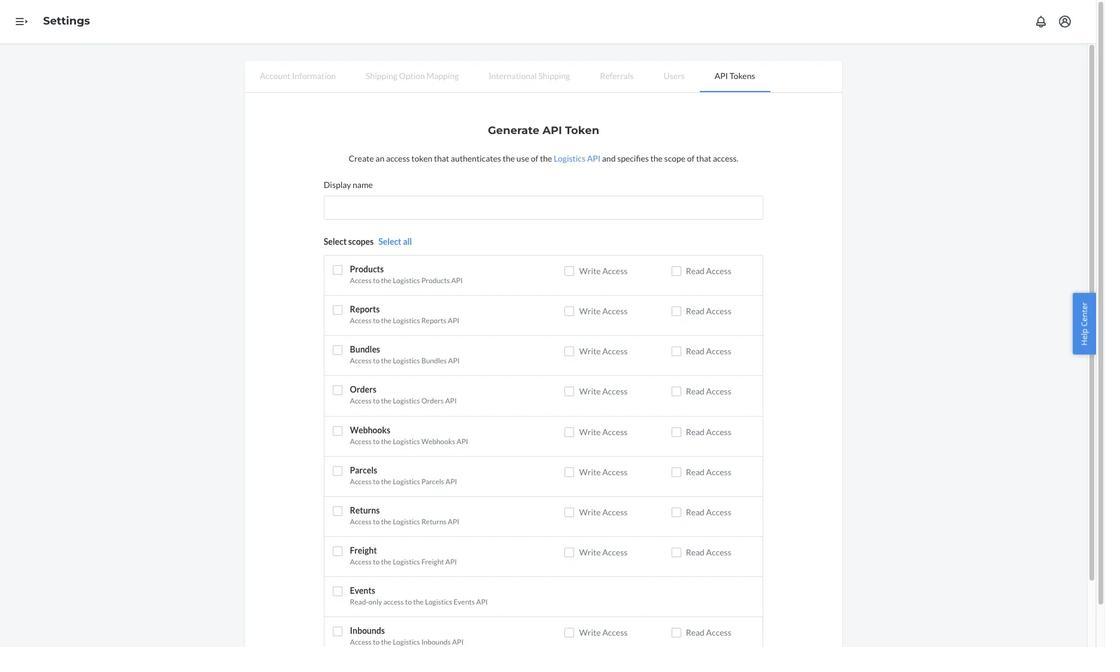 Task type: describe. For each thing, give the bounding box(es) containing it.
help
[[1079, 328, 1090, 345]]

write for webhooks
[[579, 427, 601, 437]]

the for parcels
[[381, 477, 392, 486]]

the left scope
[[651, 153, 663, 163]]

write for inbounds
[[579, 628, 601, 638]]

1 vertical spatial bundles
[[422, 357, 447, 366]]

api for reports
[[448, 316, 459, 325]]

read for bundles
[[686, 346, 705, 357]]

events read-only access to the logistics events api
[[350, 586, 488, 607]]

0 vertical spatial parcels
[[350, 465, 377, 475]]

logistics for freight
[[393, 558, 420, 567]]

to for webhooks
[[373, 437, 380, 446]]

to for reports
[[373, 316, 380, 325]]

select all button
[[379, 236, 412, 248]]

api for webhooks
[[457, 437, 468, 446]]

the for products
[[381, 276, 392, 285]]

shipping inside shipping option mapping tab
[[366, 71, 398, 81]]

settings
[[43, 14, 90, 28]]

account information
[[260, 71, 336, 81]]

products access to the logistics products api
[[350, 264, 463, 285]]

1 that from the left
[[434, 153, 449, 163]]

read access for products
[[686, 266, 732, 276]]

write access for reports
[[579, 306, 628, 316]]

the for reports
[[381, 316, 392, 325]]

api for freight
[[446, 558, 457, 567]]

write for parcels
[[579, 467, 601, 477]]

write for returns
[[579, 507, 601, 517]]

help center
[[1079, 302, 1090, 345]]

to for inbounds
[[373, 638, 380, 647]]

token
[[565, 124, 600, 137]]

1 vertical spatial events
[[454, 598, 475, 607]]

1 vertical spatial returns
[[422, 517, 447, 526]]

read for reports
[[686, 306, 705, 316]]

access inside products access to the logistics products api
[[350, 276, 372, 285]]

returns access to the logistics returns api
[[350, 505, 460, 526]]

referrals
[[600, 71, 634, 81]]

api for returns
[[448, 517, 460, 526]]

the for bundles
[[381, 357, 392, 366]]

access inside events read-only access to the logistics events api
[[384, 598, 404, 607]]

and
[[602, 153, 616, 163]]

to inside events read-only access to the logistics events api
[[405, 598, 412, 607]]

the for orders
[[381, 397, 392, 406]]

to for parcels
[[373, 477, 380, 486]]

authenticates
[[451, 153, 501, 163]]

reports access to the logistics reports api
[[350, 304, 459, 325]]

users
[[664, 71, 685, 81]]

logistics for returns
[[393, 517, 420, 526]]

2 of from the left
[[687, 153, 695, 163]]

open notifications image
[[1034, 14, 1049, 29]]

settings link
[[43, 14, 90, 28]]

the for returns
[[381, 517, 392, 526]]

write for products
[[579, 266, 601, 276]]

international shipping tab
[[474, 61, 585, 91]]

display name
[[324, 180, 373, 190]]

1 vertical spatial webhooks
[[422, 437, 455, 446]]

api for orders
[[445, 397, 457, 406]]

logistics for orders
[[393, 397, 420, 406]]

help center button
[[1073, 293, 1097, 354]]

access inside webhooks access to the logistics webhooks api
[[350, 437, 372, 446]]

1 select from the left
[[324, 237, 347, 247]]

users tab
[[649, 61, 700, 91]]

account
[[260, 71, 291, 81]]

logistics for bundles
[[393, 357, 420, 366]]

generate
[[488, 124, 540, 137]]

logistics api link
[[554, 153, 601, 163]]

center
[[1079, 302, 1090, 326]]

write access for bundles
[[579, 346, 628, 357]]

to for freight
[[373, 558, 380, 567]]

referrals tab
[[585, 61, 649, 91]]

write access for returns
[[579, 507, 628, 517]]

account information tab
[[245, 61, 351, 91]]

1 horizontal spatial freight
[[422, 558, 444, 567]]

0 vertical spatial inbounds
[[350, 626, 385, 636]]

to for products
[[373, 276, 380, 285]]

1 of from the left
[[531, 153, 539, 163]]

1 vertical spatial inbounds
[[422, 638, 451, 647]]

read for inbounds
[[686, 628, 705, 638]]

shipping inside "international shipping" tab
[[539, 71, 570, 81]]

write access for products
[[579, 266, 628, 276]]

mapping
[[427, 71, 459, 81]]

0 vertical spatial events
[[350, 586, 375, 596]]

read access for orders
[[686, 387, 732, 397]]



Task type: locate. For each thing, give the bounding box(es) containing it.
tab list
[[245, 61, 843, 93]]

the for inbounds
[[381, 638, 392, 647]]

the up webhooks access to the logistics webhooks api
[[381, 397, 392, 406]]

to down select scopes select all
[[373, 276, 380, 285]]

access inside reports access to the logistics reports api
[[350, 316, 372, 325]]

bundles down reports access to the logistics reports api
[[350, 345, 380, 355]]

0 vertical spatial reports
[[350, 304, 380, 315]]

1 horizontal spatial parcels
[[422, 477, 444, 486]]

9 write access from the top
[[579, 628, 628, 638]]

write access for orders
[[579, 387, 628, 397]]

1 vertical spatial freight
[[422, 558, 444, 567]]

3 write from the top
[[579, 346, 601, 357]]

open account menu image
[[1058, 14, 1073, 29]]

token
[[412, 153, 433, 163]]

to inside products access to the logistics products api
[[373, 276, 380, 285]]

write access for webhooks
[[579, 427, 628, 437]]

6 read from the top
[[686, 467, 705, 477]]

1 horizontal spatial of
[[687, 153, 695, 163]]

webhooks down orders access to the logistics orders api at the bottom of the page
[[350, 425, 391, 435]]

the right use
[[540, 153, 552, 163]]

1 horizontal spatial events
[[454, 598, 475, 607]]

7 write access from the top
[[579, 507, 628, 517]]

api tokens
[[715, 71, 755, 81]]

products
[[350, 264, 384, 274], [422, 276, 450, 285]]

shipping left option
[[366, 71, 398, 81]]

the up bundles access to the logistics bundles api on the left bottom
[[381, 316, 392, 325]]

api inside orders access to the logistics orders api
[[445, 397, 457, 406]]

access.
[[713, 153, 739, 163]]

orders up webhooks access to the logistics webhooks api
[[422, 397, 444, 406]]

open navigation image
[[14, 14, 29, 29]]

api inside freight access to the logistics freight api
[[446, 558, 457, 567]]

0 horizontal spatial inbounds
[[350, 626, 385, 636]]

to up webhooks access to the logistics webhooks api
[[373, 397, 380, 406]]

freight up read-
[[350, 546, 377, 556]]

all
[[403, 237, 412, 247]]

parcels
[[350, 465, 377, 475], [422, 477, 444, 486]]

returns up freight access to the logistics freight api
[[422, 517, 447, 526]]

1 horizontal spatial products
[[422, 276, 450, 285]]

select
[[324, 237, 347, 247], [379, 237, 402, 247]]

api inside webhooks access to the logistics webhooks api
[[457, 437, 468, 446]]

api inside returns access to the logistics returns api
[[448, 517, 460, 526]]

only
[[369, 598, 382, 607]]

to inside returns access to the logistics returns api
[[373, 517, 380, 526]]

7 read access from the top
[[686, 507, 732, 517]]

the inside orders access to the logistics orders api
[[381, 397, 392, 406]]

bundles
[[350, 345, 380, 355], [422, 357, 447, 366]]

inbounds
[[350, 626, 385, 636], [422, 638, 451, 647]]

freight up events read-only access to the logistics events api
[[422, 558, 444, 567]]

the inside bundles access to the logistics bundles api
[[381, 357, 392, 366]]

2 read from the top
[[686, 306, 705, 316]]

logistics up freight access to the logistics freight api
[[393, 517, 420, 526]]

access inside freight access to the logistics freight api
[[350, 558, 372, 567]]

8 read access from the top
[[686, 547, 732, 558]]

4 write from the top
[[579, 387, 601, 397]]

read for parcels
[[686, 467, 705, 477]]

write for freight
[[579, 547, 601, 558]]

use
[[517, 153, 529, 163]]

of
[[531, 153, 539, 163], [687, 153, 695, 163]]

0 vertical spatial bundles
[[350, 345, 380, 355]]

products down select scopes select all
[[350, 264, 384, 274]]

read access for webhooks
[[686, 427, 732, 437]]

api for inbounds
[[452, 638, 464, 647]]

logistics inside freight access to the logistics freight api
[[393, 558, 420, 567]]

0 horizontal spatial freight
[[350, 546, 377, 556]]

specifies
[[618, 153, 649, 163]]

the inside webhooks access to the logistics webhooks api
[[381, 437, 392, 446]]

8 write access from the top
[[579, 547, 628, 558]]

api for bundles
[[448, 357, 460, 366]]

the
[[503, 153, 515, 163], [540, 153, 552, 163], [651, 153, 663, 163], [381, 276, 392, 285], [381, 316, 392, 325], [381, 357, 392, 366], [381, 397, 392, 406], [381, 437, 392, 446], [381, 477, 392, 486], [381, 517, 392, 526], [381, 558, 392, 567], [413, 598, 424, 607], [381, 638, 392, 647]]

8 read from the top
[[686, 547, 705, 558]]

logistics inside orders access to the logistics orders api
[[393, 397, 420, 406]]

webhooks up parcels access to the logistics parcels api
[[422, 437, 455, 446]]

reports up bundles access to the logistics bundles api on the left bottom
[[422, 316, 447, 325]]

1 horizontal spatial shipping
[[539, 71, 570, 81]]

that left access.
[[696, 153, 712, 163]]

to up freight access to the logistics freight api
[[373, 517, 380, 526]]

read access for parcels
[[686, 467, 732, 477]]

0 horizontal spatial webhooks
[[350, 425, 391, 435]]

the inside parcels access to the logistics parcels api
[[381, 477, 392, 486]]

write for orders
[[579, 387, 601, 397]]

0 vertical spatial webhooks
[[350, 425, 391, 435]]

logistics up reports access to the logistics reports api
[[393, 276, 420, 285]]

1 horizontal spatial bundles
[[422, 357, 447, 366]]

select left scopes
[[324, 237, 347, 247]]

select left all
[[379, 237, 402, 247]]

0 horizontal spatial of
[[531, 153, 539, 163]]

the up reports access to the logistics reports api
[[381, 276, 392, 285]]

bundles access to the logistics bundles api
[[350, 345, 460, 366]]

read access for inbounds
[[686, 628, 732, 638]]

4 write access from the top
[[579, 387, 628, 397]]

select scopes select all
[[324, 237, 412, 247]]

read-
[[350, 598, 369, 607]]

write access for inbounds
[[579, 628, 628, 638]]

6 read access from the top
[[686, 467, 732, 477]]

api tokens tab
[[700, 61, 770, 92]]

to inside 'inbounds access to the logistics inbounds api'
[[373, 638, 380, 647]]

None checkbox
[[333, 265, 343, 275], [565, 267, 575, 276], [565, 307, 575, 316], [565, 347, 575, 357], [672, 347, 681, 357], [333, 386, 343, 396], [672, 387, 681, 397], [565, 427, 575, 437], [672, 427, 681, 437], [672, 508, 681, 517], [672, 548, 681, 558], [333, 627, 343, 637], [672, 628, 681, 638], [333, 265, 343, 275], [565, 267, 575, 276], [565, 307, 575, 316], [565, 347, 575, 357], [672, 347, 681, 357], [333, 386, 343, 396], [672, 387, 681, 397], [565, 427, 575, 437], [672, 427, 681, 437], [672, 508, 681, 517], [672, 548, 681, 558], [333, 627, 343, 637], [672, 628, 681, 638]]

to up orders access to the logistics orders api at the bottom of the page
[[373, 357, 380, 366]]

the for freight
[[381, 558, 392, 567]]

to up parcels access to the logistics parcels api
[[373, 437, 380, 446]]

logistics inside bundles access to the logistics bundles api
[[393, 357, 420, 366]]

1 horizontal spatial inbounds
[[422, 638, 451, 647]]

1 vertical spatial access
[[384, 598, 404, 607]]

reports
[[350, 304, 380, 315], [422, 316, 447, 325]]

freight
[[350, 546, 377, 556], [422, 558, 444, 567]]

9 read from the top
[[686, 628, 705, 638]]

logistics inside events read-only access to the logistics events api
[[425, 598, 452, 607]]

2 read access from the top
[[686, 306, 732, 316]]

to for orders
[[373, 397, 380, 406]]

api inside "tab"
[[715, 71, 728, 81]]

0 vertical spatial access
[[386, 153, 410, 163]]

api for products
[[451, 276, 463, 285]]

access
[[603, 266, 628, 276], [706, 266, 732, 276], [350, 276, 372, 285], [603, 306, 628, 316], [706, 306, 732, 316], [350, 316, 372, 325], [603, 346, 628, 357], [706, 346, 732, 357], [350, 357, 372, 366], [603, 387, 628, 397], [706, 387, 732, 397], [350, 397, 372, 406], [603, 427, 628, 437], [706, 427, 732, 437], [350, 437, 372, 446], [603, 467, 628, 477], [706, 467, 732, 477], [350, 477, 372, 486], [603, 507, 628, 517], [706, 507, 732, 517], [350, 517, 372, 526], [603, 547, 628, 558], [706, 547, 732, 558], [350, 558, 372, 567], [603, 628, 628, 638], [706, 628, 732, 638], [350, 638, 372, 647]]

1 vertical spatial orders
[[422, 397, 444, 406]]

read
[[686, 266, 705, 276], [686, 306, 705, 316], [686, 346, 705, 357], [686, 387, 705, 397], [686, 427, 705, 437], [686, 467, 705, 477], [686, 507, 705, 517], [686, 547, 705, 558], [686, 628, 705, 638]]

logistics up webhooks access to the logistics webhooks api
[[393, 397, 420, 406]]

shipping right international
[[539, 71, 570, 81]]

1 horizontal spatial webhooks
[[422, 437, 455, 446]]

the up returns access to the logistics returns api
[[381, 477, 392, 486]]

0 vertical spatial returns
[[350, 505, 380, 516]]

0 horizontal spatial select
[[324, 237, 347, 247]]

0 horizontal spatial that
[[434, 153, 449, 163]]

0 horizontal spatial events
[[350, 586, 375, 596]]

1 vertical spatial products
[[422, 276, 450, 285]]

access inside bundles access to the logistics bundles api
[[350, 357, 372, 366]]

5 write from the top
[[579, 427, 601, 437]]

read access for bundles
[[686, 346, 732, 357]]

logistics for reports
[[393, 316, 420, 325]]

to right the only
[[405, 598, 412, 607]]

0 vertical spatial orders
[[350, 385, 377, 395]]

shipping
[[366, 71, 398, 81], [539, 71, 570, 81]]

0 horizontal spatial orders
[[350, 385, 377, 395]]

to inside bundles access to the logistics bundles api
[[373, 357, 380, 366]]

0 vertical spatial products
[[350, 264, 384, 274]]

1 write access from the top
[[579, 266, 628, 276]]

international
[[489, 71, 537, 81]]

access
[[386, 153, 410, 163], [384, 598, 404, 607]]

freight access to the logistics freight api
[[350, 546, 457, 567]]

scope
[[665, 153, 686, 163]]

1 read access from the top
[[686, 266, 732, 276]]

to
[[373, 276, 380, 285], [373, 316, 380, 325], [373, 357, 380, 366], [373, 397, 380, 406], [373, 437, 380, 446], [373, 477, 380, 486], [373, 517, 380, 526], [373, 558, 380, 567], [405, 598, 412, 607], [373, 638, 380, 647]]

access inside returns access to the logistics returns api
[[350, 517, 372, 526]]

api inside reports access to the logistics reports api
[[448, 316, 459, 325]]

7 write from the top
[[579, 507, 601, 517]]

the left use
[[503, 153, 515, 163]]

logistics down token
[[554, 153, 586, 163]]

scopes
[[348, 237, 374, 247]]

products up reports access to the logistics reports api
[[422, 276, 450, 285]]

2 write access from the top
[[579, 306, 628, 316]]

to inside freight access to the logistics freight api
[[373, 558, 380, 567]]

write for reports
[[579, 306, 601, 316]]

write for bundles
[[579, 346, 601, 357]]

to inside reports access to the logistics reports api
[[373, 316, 380, 325]]

0 horizontal spatial parcels
[[350, 465, 377, 475]]

3 write access from the top
[[579, 346, 628, 357]]

logistics inside returns access to the logistics returns api
[[393, 517, 420, 526]]

read for products
[[686, 266, 705, 276]]

2 shipping from the left
[[539, 71, 570, 81]]

shipping option mapping
[[366, 71, 459, 81]]

to for bundles
[[373, 357, 380, 366]]

an
[[376, 153, 385, 163]]

api inside events read-only access to the logistics events api
[[476, 598, 488, 607]]

to inside webhooks access to the logistics webhooks api
[[373, 437, 380, 446]]

api for parcels
[[446, 477, 457, 486]]

api inside products access to the logistics products api
[[451, 276, 463, 285]]

to down the only
[[373, 638, 380, 647]]

inbounds access to the logistics inbounds api
[[350, 626, 464, 647]]

9 read access from the top
[[686, 628, 732, 638]]

the down the only
[[381, 638, 392, 647]]

to inside orders access to the logistics orders api
[[373, 397, 380, 406]]

1 vertical spatial reports
[[422, 316, 447, 325]]

logistics up orders access to the logistics orders api at the bottom of the page
[[393, 357, 420, 366]]

1 horizontal spatial orders
[[422, 397, 444, 406]]

of right use
[[531, 153, 539, 163]]

reports down products access to the logistics products api on the top of the page
[[350, 304, 380, 315]]

0 horizontal spatial returns
[[350, 505, 380, 516]]

to up returns access to the logistics returns api
[[373, 477, 380, 486]]

1 horizontal spatial that
[[696, 153, 712, 163]]

logistics for inbounds
[[393, 638, 420, 647]]

0 horizontal spatial bundles
[[350, 345, 380, 355]]

tab list containing account information
[[245, 61, 843, 93]]

None checkbox
[[672, 267, 681, 276], [333, 306, 343, 315], [672, 307, 681, 316], [333, 346, 343, 355], [565, 387, 575, 397], [333, 426, 343, 436], [333, 466, 343, 476], [565, 468, 575, 477], [672, 468, 681, 477], [333, 507, 343, 516], [565, 508, 575, 517], [333, 547, 343, 556], [565, 548, 575, 558], [333, 587, 343, 597], [565, 628, 575, 638], [672, 267, 681, 276], [333, 306, 343, 315], [672, 307, 681, 316], [333, 346, 343, 355], [565, 387, 575, 397], [333, 426, 343, 436], [333, 466, 343, 476], [565, 468, 575, 477], [672, 468, 681, 477], [333, 507, 343, 516], [565, 508, 575, 517], [333, 547, 343, 556], [565, 548, 575, 558], [333, 587, 343, 597], [565, 628, 575, 638]]

that right token
[[434, 153, 449, 163]]

to inside parcels access to the logistics parcels api
[[373, 477, 380, 486]]

option
[[399, 71, 425, 81]]

generate api token
[[488, 124, 600, 137]]

0 horizontal spatial reports
[[350, 304, 380, 315]]

webhooks
[[350, 425, 391, 435], [422, 437, 455, 446]]

None text field
[[324, 196, 764, 220]]

1 horizontal spatial reports
[[422, 316, 447, 325]]

read for webhooks
[[686, 427, 705, 437]]

3 read access from the top
[[686, 346, 732, 357]]

create an access token that authenticates the use of the logistics api and specifies the scope of that access.
[[349, 153, 739, 163]]

tokens
[[730, 71, 755, 81]]

access inside 'inbounds access to the logistics inbounds api'
[[350, 638, 372, 647]]

read access for reports
[[686, 306, 732, 316]]

logistics
[[554, 153, 586, 163], [393, 276, 420, 285], [393, 316, 420, 325], [393, 357, 420, 366], [393, 397, 420, 406], [393, 437, 420, 446], [393, 477, 420, 486], [393, 517, 420, 526], [393, 558, 420, 567], [425, 598, 452, 607], [393, 638, 420, 647]]

create
[[349, 153, 374, 163]]

1 write from the top
[[579, 266, 601, 276]]

logistics inside parcels access to the logistics parcels api
[[393, 477, 420, 486]]

logistics inside 'inbounds access to the logistics inbounds api'
[[393, 638, 420, 647]]

access right the an
[[386, 153, 410, 163]]

parcels down webhooks access to the logistics webhooks api
[[350, 465, 377, 475]]

1 vertical spatial parcels
[[422, 477, 444, 486]]

9 write from the top
[[579, 628, 601, 638]]

name
[[353, 180, 373, 190]]

that
[[434, 153, 449, 163], [696, 153, 712, 163]]

to for returns
[[373, 517, 380, 526]]

inbounds down the only
[[350, 626, 385, 636]]

logistics inside reports access to the logistics reports api
[[393, 316, 420, 325]]

the for webhooks
[[381, 437, 392, 446]]

1 horizontal spatial returns
[[422, 517, 447, 526]]

webhooks access to the logistics webhooks api
[[350, 425, 468, 446]]

of right scope
[[687, 153, 695, 163]]

read for orders
[[686, 387, 705, 397]]

read for freight
[[686, 547, 705, 558]]

logistics for products
[[393, 276, 420, 285]]

access inside orders access to the logistics orders api
[[350, 397, 372, 406]]

4 read from the top
[[686, 387, 705, 397]]

to up bundles access to the logistics bundles api on the left bottom
[[373, 316, 380, 325]]

the up parcels access to the logistics parcels api
[[381, 437, 392, 446]]

access right the only
[[384, 598, 404, 607]]

api
[[715, 71, 728, 81], [543, 124, 562, 137], [587, 153, 601, 163], [451, 276, 463, 285], [448, 316, 459, 325], [448, 357, 460, 366], [445, 397, 457, 406], [457, 437, 468, 446], [446, 477, 457, 486], [448, 517, 460, 526], [446, 558, 457, 567], [476, 598, 488, 607], [452, 638, 464, 647]]

write access for freight
[[579, 547, 628, 558]]

7 read from the top
[[686, 507, 705, 517]]

logistics inside webhooks access to the logistics webhooks api
[[393, 437, 420, 446]]

2 that from the left
[[696, 153, 712, 163]]

inbounds down events read-only access to the logistics events api
[[422, 638, 451, 647]]

5 read from the top
[[686, 427, 705, 437]]

international shipping
[[489, 71, 570, 81]]

the inside events read-only access to the logistics events api
[[413, 598, 424, 607]]

logistics up parcels access to the logistics parcels api
[[393, 437, 420, 446]]

4 read access from the top
[[686, 387, 732, 397]]

events
[[350, 586, 375, 596], [454, 598, 475, 607]]

5 write access from the top
[[579, 427, 628, 437]]

read access for returns
[[686, 507, 732, 517]]

write access for parcels
[[579, 467, 628, 477]]

1 shipping from the left
[[366, 71, 398, 81]]

6 write access from the top
[[579, 467, 628, 477]]

5 read access from the top
[[686, 427, 732, 437]]

2 select from the left
[[379, 237, 402, 247]]

0 vertical spatial freight
[[350, 546, 377, 556]]

shipping option mapping tab
[[351, 61, 474, 91]]

read access for freight
[[686, 547, 732, 558]]

the up orders access to the logistics orders api at the bottom of the page
[[381, 357, 392, 366]]

logistics up 'inbounds access to the logistics inbounds api'
[[425, 598, 452, 607]]

2 write from the top
[[579, 306, 601, 316]]

api inside bundles access to the logistics bundles api
[[448, 357, 460, 366]]

the up freight access to the logistics freight api
[[381, 517, 392, 526]]

8 write from the top
[[579, 547, 601, 558]]

1 horizontal spatial select
[[379, 237, 402, 247]]

api inside parcels access to the logistics parcels api
[[446, 477, 457, 486]]

to up the only
[[373, 558, 380, 567]]

logistics down events read-only access to the logistics events api
[[393, 638, 420, 647]]

1 read from the top
[[686, 266, 705, 276]]

bundles up orders access to the logistics orders api at the bottom of the page
[[422, 357, 447, 366]]

parcels up returns access to the logistics returns api
[[422, 477, 444, 486]]

the up the only
[[381, 558, 392, 567]]

orders
[[350, 385, 377, 395], [422, 397, 444, 406]]

logistics for parcels
[[393, 477, 420, 486]]

read for returns
[[686, 507, 705, 517]]

display
[[324, 180, 351, 190]]

api inside 'inbounds access to the logistics inbounds api'
[[452, 638, 464, 647]]

logistics up returns access to the logistics returns api
[[393, 477, 420, 486]]

returns
[[350, 505, 380, 516], [422, 517, 447, 526]]

orders down bundles access to the logistics bundles api on the left bottom
[[350, 385, 377, 395]]

logistics for webhooks
[[393, 437, 420, 446]]

0 horizontal spatial products
[[350, 264, 384, 274]]

3 read from the top
[[686, 346, 705, 357]]

logistics up bundles access to the logistics bundles api on the left bottom
[[393, 316, 420, 325]]

the inside freight access to the logistics freight api
[[381, 558, 392, 567]]

the inside returns access to the logistics returns api
[[381, 517, 392, 526]]

write access
[[579, 266, 628, 276], [579, 306, 628, 316], [579, 346, 628, 357], [579, 387, 628, 397], [579, 427, 628, 437], [579, 467, 628, 477], [579, 507, 628, 517], [579, 547, 628, 558], [579, 628, 628, 638]]

orders access to the logistics orders api
[[350, 385, 457, 406]]

the inside products access to the logistics products api
[[381, 276, 392, 285]]

logistics inside products access to the logistics products api
[[393, 276, 420, 285]]

logistics up events read-only access to the logistics events api
[[393, 558, 420, 567]]

write
[[579, 266, 601, 276], [579, 306, 601, 316], [579, 346, 601, 357], [579, 387, 601, 397], [579, 427, 601, 437], [579, 467, 601, 477], [579, 507, 601, 517], [579, 547, 601, 558], [579, 628, 601, 638]]

access inside parcels access to the logistics parcels api
[[350, 477, 372, 486]]

6 write from the top
[[579, 467, 601, 477]]

read access
[[686, 266, 732, 276], [686, 306, 732, 316], [686, 346, 732, 357], [686, 387, 732, 397], [686, 427, 732, 437], [686, 467, 732, 477], [686, 507, 732, 517], [686, 547, 732, 558], [686, 628, 732, 638]]

0 horizontal spatial shipping
[[366, 71, 398, 81]]

the inside reports access to the logistics reports api
[[381, 316, 392, 325]]

the inside 'inbounds access to the logistics inbounds api'
[[381, 638, 392, 647]]

the up 'inbounds access to the logistics inbounds api'
[[413, 598, 424, 607]]

information
[[292, 71, 336, 81]]

parcels access to the logistics parcels api
[[350, 465, 457, 486]]

returns down parcels access to the logistics parcels api
[[350, 505, 380, 516]]



Task type: vqa. For each thing, say whether or not it's contained in the screenshot.


